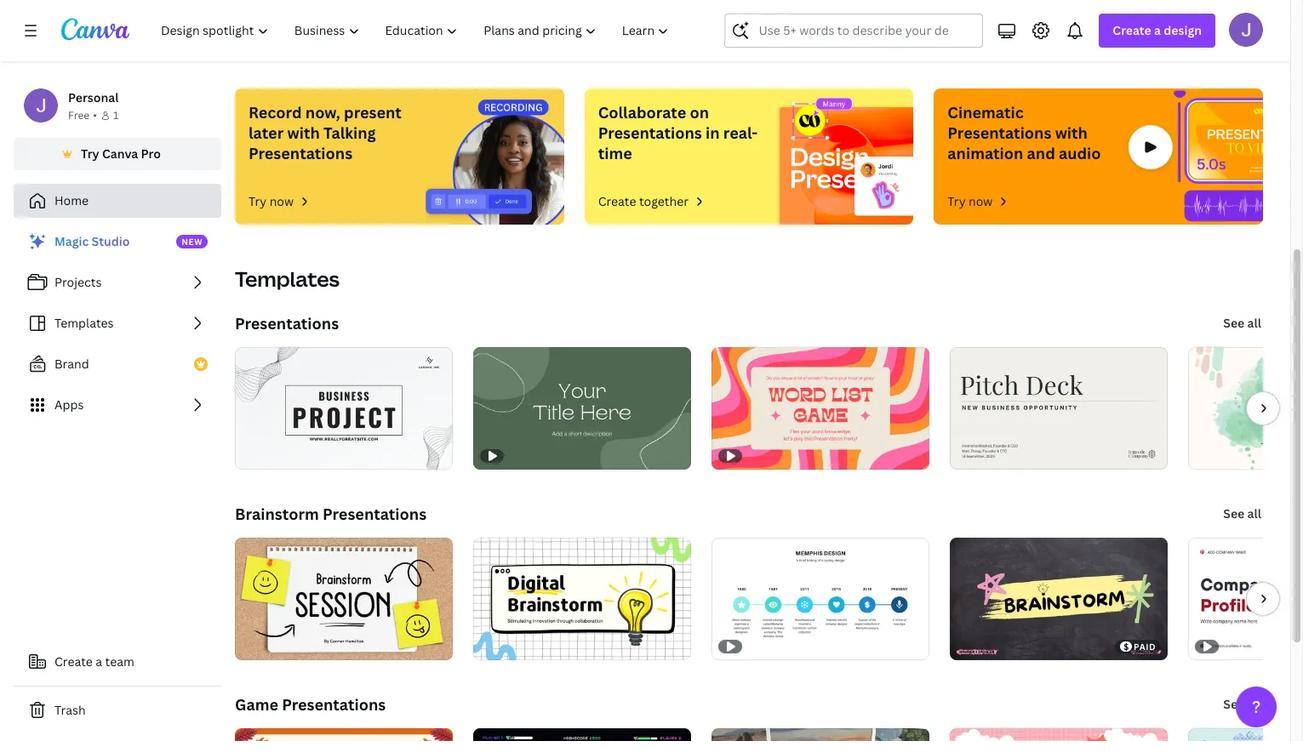 Task type: locate. For each thing, give the bounding box(es) containing it.
create together
[[598, 193, 689, 210]]

2 all from the top
[[1248, 506, 1262, 522]]

try canva pro button
[[14, 138, 221, 170]]

2 vertical spatial create
[[55, 654, 93, 670]]

projects
[[55, 274, 102, 290]]

3 all from the top
[[1248, 697, 1262, 713]]

1 see all from the top
[[1224, 315, 1262, 331]]

1 presentation from the left
[[235, 24, 310, 40]]

game presentation (16:9)
[[971, 24, 1118, 40]]

3 see all from the top
[[1224, 697, 1262, 713]]

1 now from the left
[[270, 193, 294, 210]]

presentation (4:3)
[[603, 24, 706, 40]]

templates up presentations link
[[235, 265, 340, 293]]

brainstorm for brainstorm presentations
[[235, 504, 319, 525]]

brand link
[[14, 347, 221, 382]]

0 horizontal spatial brainstorm
[[235, 504, 319, 525]]

3 presentation from the left
[[603, 24, 678, 40]]

presentation (16:9)
[[235, 24, 345, 40]]

new
[[182, 236, 203, 248]]

1 vertical spatial create
[[598, 193, 637, 210]]

collaborate
[[598, 102, 687, 123]]

create for create together
[[598, 193, 637, 210]]

0 vertical spatial a
[[1155, 22, 1162, 38]]

brainstorm presentation (16:9)
[[787, 24, 965, 40]]

0 vertical spatial create
[[1113, 22, 1152, 38]]

1 horizontal spatial try
[[249, 193, 267, 210]]

0 vertical spatial game
[[971, 24, 1004, 40]]

0 horizontal spatial now
[[270, 193, 294, 210]]

4 presentation from the left
[[855, 24, 929, 40]]

templates inside "link"
[[55, 315, 114, 331]]

try now
[[249, 193, 294, 210], [948, 193, 993, 210]]

0 horizontal spatial game
[[235, 695, 278, 715]]

(mobile-
[[496, 24, 545, 40]]

all
[[1248, 315, 1262, 331], [1248, 506, 1262, 522], [1248, 697, 1262, 713]]

2 horizontal spatial create
[[1113, 22, 1152, 38]]

1 horizontal spatial a
[[1155, 22, 1162, 38]]

1 horizontal spatial game
[[971, 24, 1004, 40]]

0 vertical spatial all
[[1248, 315, 1262, 331]]

create left the team
[[55, 654, 93, 670]]

try now down later
[[249, 193, 294, 210]]

try down animation
[[948, 193, 966, 210]]

1
[[113, 108, 119, 123]]

1 horizontal spatial now
[[969, 193, 993, 210]]

presentation inside the game presentation (16:9) group
[[1007, 24, 1082, 40]]

1 try now from the left
[[249, 193, 294, 210]]

presentations inside collaborate on presentations in real- time
[[598, 123, 702, 143]]

2 horizontal spatial (16:9)
[[1085, 24, 1118, 40]]

2 see all from the top
[[1224, 506, 1262, 522]]

0 vertical spatial templates
[[235, 265, 340, 293]]

a inside create a team button
[[96, 654, 102, 670]]

now for record now, present later with talking presentations
[[270, 193, 294, 210]]

team
[[105, 654, 134, 670]]

collaborate on presentations in real- time
[[598, 102, 758, 164]]

2 vertical spatial see all
[[1224, 697, 1262, 713]]

3 see all link from the top
[[1222, 688, 1264, 722]]

presentation inside presentation (4:3) group
[[603, 24, 678, 40]]

a left the team
[[96, 654, 102, 670]]

1 with from the left
[[287, 123, 320, 143]]

1 vertical spatial see all link
[[1222, 497, 1264, 531]]

1 horizontal spatial with
[[1056, 123, 1088, 143]]

0 horizontal spatial create
[[55, 654, 93, 670]]

1 vertical spatial all
[[1248, 506, 1262, 522]]

presentations
[[598, 123, 702, 143], [948, 123, 1052, 143], [249, 143, 353, 164], [235, 313, 339, 334], [323, 504, 427, 525], [282, 695, 386, 715]]

None search field
[[725, 14, 984, 48]]

see all link for game
[[1222, 688, 1264, 722]]

1 horizontal spatial create
[[598, 193, 637, 210]]

0 horizontal spatial try now
[[249, 193, 294, 210]]

brainstorm
[[787, 24, 852, 40], [235, 504, 319, 525]]

presentations inside cinematic presentations with animation and audio
[[948, 123, 1052, 143]]

5 presentation from the left
[[1007, 24, 1082, 40]]

1 vertical spatial see all
[[1224, 506, 1262, 522]]

a
[[1155, 22, 1162, 38], [96, 654, 102, 670]]

2 vertical spatial all
[[1248, 697, 1262, 713]]

0 horizontal spatial (16:9)
[[312, 24, 345, 40]]

2 presentation from the left
[[419, 24, 494, 40]]

now,
[[306, 102, 340, 123]]

create inside dropdown button
[[1113, 22, 1152, 38]]

game
[[971, 24, 1004, 40], [235, 695, 278, 715]]

1 vertical spatial templates
[[55, 315, 114, 331]]

1 vertical spatial see
[[1224, 506, 1245, 522]]

0 vertical spatial see all
[[1224, 315, 1262, 331]]

see all for game
[[1224, 697, 1262, 713]]

(16:9)
[[312, 24, 345, 40], [932, 24, 965, 40], [1085, 24, 1118, 40]]

1 horizontal spatial brainstorm
[[787, 24, 852, 40]]

now down animation
[[969, 193, 993, 210]]

(16:9) for brainstorm presentation (16:9)
[[932, 24, 965, 40]]

a inside create a design dropdown button
[[1155, 22, 1162, 38]]

apps link
[[14, 388, 221, 422]]

0 horizontal spatial with
[[287, 123, 320, 143]]

try
[[81, 146, 99, 162], [249, 193, 267, 210], [948, 193, 966, 210]]

list
[[14, 225, 221, 422]]

design
[[1164, 22, 1203, 38]]

top level navigation element
[[150, 14, 684, 48]]

animation
[[948, 143, 1024, 164]]

1 see from the top
[[1224, 315, 1245, 331]]

on
[[690, 102, 710, 123]]

2 vertical spatial see all link
[[1222, 688, 1264, 722]]

templates
[[235, 265, 340, 293], [55, 315, 114, 331]]

0 vertical spatial brainstorm
[[787, 24, 852, 40]]

1 horizontal spatial templates
[[235, 265, 340, 293]]

3 see from the top
[[1224, 697, 1245, 713]]

2 now from the left
[[969, 193, 993, 210]]

2 try now from the left
[[948, 193, 993, 210]]

create
[[1113, 22, 1152, 38], [598, 193, 637, 210], [55, 654, 93, 670]]

with inside cinematic presentations with animation and audio
[[1056, 123, 1088, 143]]

2 horizontal spatial try
[[948, 193, 966, 210]]

2 see all link from the top
[[1222, 497, 1264, 531]]

see all link for brainstorm
[[1222, 497, 1264, 531]]

try left canva
[[81, 146, 99, 162]]

•
[[93, 108, 97, 123]]

1 vertical spatial a
[[96, 654, 102, 670]]

a left design
[[1155, 22, 1162, 38]]

first)
[[545, 24, 575, 40]]

2 vertical spatial see
[[1224, 697, 1245, 713]]

0 horizontal spatial try
[[81, 146, 99, 162]]

try now down animation
[[948, 193, 993, 210]]

see all for brainstorm
[[1224, 506, 1262, 522]]

templates down the projects
[[55, 315, 114, 331]]

real-
[[724, 123, 758, 143]]

create left design
[[1113, 22, 1152, 38]]

Search search field
[[759, 14, 950, 47]]

0 horizontal spatial templates
[[55, 315, 114, 331]]

try canva pro
[[81, 146, 161, 162]]

0 vertical spatial see all link
[[1222, 307, 1264, 341]]

0 horizontal spatial a
[[96, 654, 102, 670]]

1 horizontal spatial (16:9)
[[932, 24, 965, 40]]

0 vertical spatial see
[[1224, 315, 1245, 331]]

now down later
[[270, 193, 294, 210]]

2 with from the left
[[1056, 123, 1088, 143]]

2 (16:9) from the left
[[932, 24, 965, 40]]

templates link
[[14, 307, 221, 341]]

with inside record now, present later with talking presentations
[[287, 123, 320, 143]]

game inside group
[[971, 24, 1004, 40]]

create inside button
[[55, 654, 93, 670]]

brainstorm presentations
[[235, 504, 427, 525]]

try inside button
[[81, 146, 99, 162]]

now for cinematic presentations with animation and audio
[[969, 193, 993, 210]]

create left together
[[598, 193, 637, 210]]

together
[[640, 193, 689, 210]]

1 vertical spatial brainstorm
[[235, 504, 319, 525]]

2 see from the top
[[1224, 506, 1245, 522]]

now
[[270, 193, 294, 210], [969, 193, 993, 210]]

1 horizontal spatial try now
[[948, 193, 993, 210]]

see all link
[[1222, 307, 1264, 341], [1222, 497, 1264, 531], [1222, 688, 1264, 722]]

see
[[1224, 315, 1245, 331], [1224, 506, 1245, 522], [1224, 697, 1245, 713]]

with
[[287, 123, 320, 143], [1056, 123, 1088, 143]]

free •
[[68, 108, 97, 123]]

1 vertical spatial game
[[235, 695, 278, 715]]

try for record now, present later with talking presentations
[[249, 193, 267, 210]]

presentation for presentation (16:9)
[[235, 24, 310, 40]]

try down later
[[249, 193, 267, 210]]

presentation
[[235, 24, 310, 40], [419, 24, 494, 40], [603, 24, 678, 40], [855, 24, 929, 40], [1007, 24, 1082, 40]]

brainstorm for brainstorm presentation (16:9)
[[787, 24, 852, 40]]

cinematic
[[948, 102, 1024, 123]]

see all
[[1224, 315, 1262, 331], [1224, 506, 1262, 522], [1224, 697, 1262, 713]]

(16:9) inside group
[[1085, 24, 1118, 40]]

3 (16:9) from the left
[[1085, 24, 1118, 40]]

talking
[[324, 123, 376, 143]]

all for brainstorm
[[1248, 506, 1262, 522]]



Task type: vqa. For each thing, say whether or not it's contained in the screenshot.
PT
no



Task type: describe. For each thing, give the bounding box(es) containing it.
magic
[[55, 233, 89, 250]]

studio
[[92, 233, 130, 250]]

record
[[249, 102, 302, 123]]

create for create a design
[[1113, 22, 1152, 38]]

1 (16:9) from the left
[[312, 24, 345, 40]]

a for team
[[96, 654, 102, 670]]

try for cinematic presentations with animation and audio
[[948, 193, 966, 210]]

trash link
[[14, 694, 221, 728]]

create a team button
[[14, 646, 221, 680]]

apps
[[55, 397, 84, 413]]

jacob simon image
[[1230, 13, 1264, 47]]

audio
[[1059, 143, 1102, 164]]

brainstorm presentations link
[[235, 504, 427, 525]]

magic studio
[[55, 233, 130, 250]]

list containing magic studio
[[14, 225, 221, 422]]

create a team
[[55, 654, 134, 670]]

see for game
[[1224, 697, 1245, 713]]

presentation (mobile-first)
[[419, 24, 575, 40]]

brand
[[55, 356, 89, 372]]

1 see all link from the top
[[1222, 307, 1264, 341]]

game presentation (16:9) group
[[971, 0, 1134, 62]]

game presentations link
[[235, 695, 386, 715]]

see for brainstorm
[[1224, 506, 1245, 522]]

present
[[344, 102, 402, 123]]

projects link
[[14, 266, 221, 300]]

a for design
[[1155, 22, 1162, 38]]

later
[[249, 123, 284, 143]]

game presentations
[[235, 695, 386, 715]]

create a design
[[1113, 22, 1203, 38]]

(4:3)
[[680, 24, 706, 40]]

game for game presentations
[[235, 695, 278, 715]]

create for create a team
[[55, 654, 93, 670]]

personal
[[68, 89, 119, 106]]

(16:9) for game presentation (16:9)
[[1085, 24, 1118, 40]]

free
[[68, 108, 90, 123]]

presentation for presentation (4:3)
[[603, 24, 678, 40]]

try now for record now, present later with talking presentations
[[249, 193, 294, 210]]

canva
[[102, 146, 138, 162]]

home link
[[14, 184, 221, 218]]

try now for cinematic presentations with animation and audio
[[948, 193, 993, 210]]

1 all from the top
[[1248, 315, 1262, 331]]

home
[[55, 192, 89, 209]]

presentations inside record now, present later with talking presentations
[[249, 143, 353, 164]]

paid
[[1134, 641, 1157, 653]]

game for game presentation (16:9)
[[971, 24, 1004, 40]]

create a design button
[[1100, 14, 1216, 48]]

presentation (4:3) group
[[603, 0, 766, 62]]

time
[[598, 143, 633, 164]]

all for game
[[1248, 697, 1262, 713]]

in
[[706, 123, 720, 143]]

and
[[1028, 143, 1056, 164]]

trash
[[55, 703, 86, 719]]

record now, present later with talking presentations
[[249, 102, 402, 164]]

pro
[[141, 146, 161, 162]]

cinematic presentations with animation and audio
[[948, 102, 1102, 164]]

presentations link
[[235, 313, 339, 334]]

presentation for presentation (mobile-first)
[[419, 24, 494, 40]]



